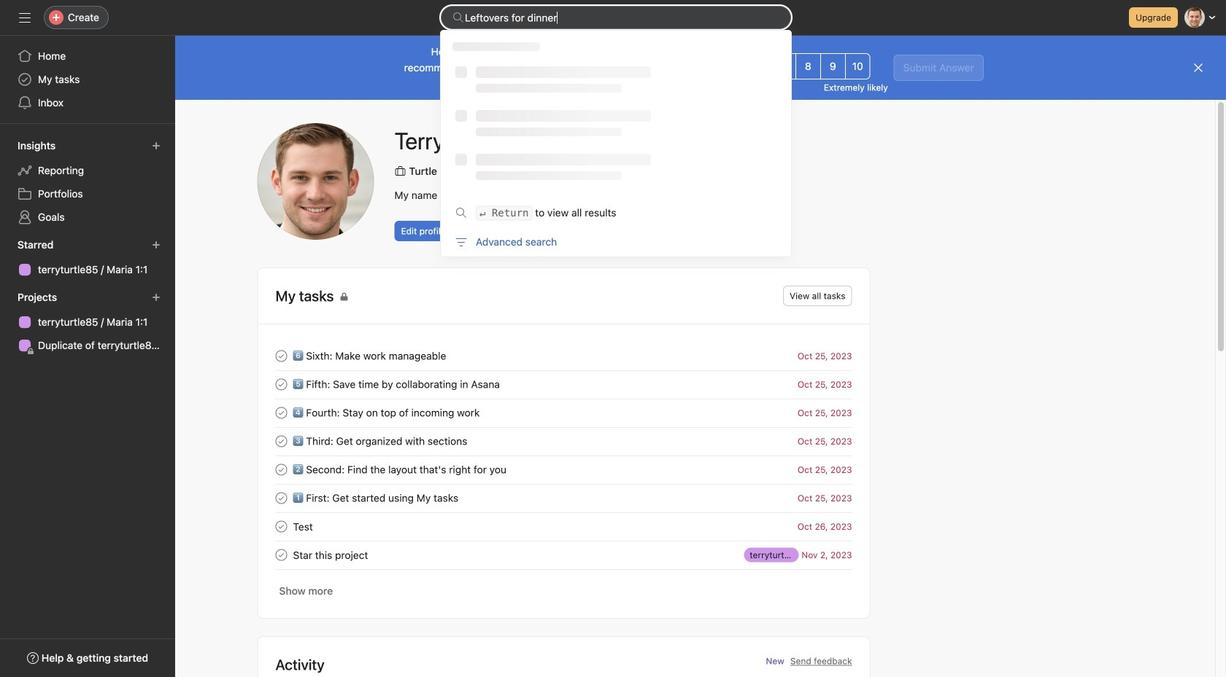 Task type: vqa. For each thing, say whether or not it's contained in the screenshot.
Set color & icon Set
no



Task type: describe. For each thing, give the bounding box(es) containing it.
starred element
[[0, 232, 175, 285]]

add items to starred image
[[152, 241, 161, 250]]

1 mark complete checkbox from the top
[[273, 348, 290, 365]]

2 mark complete checkbox from the top
[[273, 376, 290, 394]]

global element
[[0, 36, 175, 123]]

dismiss image
[[1192, 62, 1204, 74]]

hide sidebar image
[[19, 12, 31, 23]]

projects element
[[0, 285, 175, 361]]

2 mark complete image from the top
[[273, 462, 290, 479]]

4 mark complete checkbox from the top
[[273, 547, 290, 564]]

1 mark complete checkbox from the top
[[273, 433, 290, 451]]

upload new photo image
[[257, 123, 374, 240]]

3 mark complete image from the top
[[273, 433, 290, 451]]

6 list item from the top
[[258, 485, 870, 513]]

4 mark complete image from the top
[[273, 519, 290, 536]]



Task type: locate. For each thing, give the bounding box(es) containing it.
2 mark complete checkbox from the top
[[273, 490, 290, 508]]

5 list item from the top
[[258, 456, 870, 485]]

new insights image
[[152, 142, 161, 150]]

None radio
[[622, 53, 647, 80], [647, 53, 672, 80], [696, 53, 722, 80], [721, 53, 747, 80], [795, 53, 821, 80], [845, 53, 870, 80], [622, 53, 647, 80], [647, 53, 672, 80], [696, 53, 722, 80], [721, 53, 747, 80], [795, 53, 821, 80], [845, 53, 870, 80]]

1 mark complete image from the top
[[273, 376, 290, 394]]

4 mark complete image from the top
[[273, 547, 290, 564]]

7 list item from the top
[[258, 513, 870, 541]]

Mark complete checkbox
[[273, 348, 290, 365], [273, 376, 290, 394], [273, 405, 290, 422], [273, 462, 290, 479]]

mark complete image
[[273, 376, 290, 394], [273, 405, 290, 422], [273, 433, 290, 451], [273, 519, 290, 536]]

mark complete image
[[273, 348, 290, 365], [273, 462, 290, 479], [273, 490, 290, 508], [273, 547, 290, 564]]

3 mark complete image from the top
[[273, 490, 290, 508]]

3 list item from the top
[[258, 399, 870, 428]]

option group
[[597, 53, 870, 80]]

1 mark complete image from the top
[[273, 348, 290, 365]]

Search tasks, projects, and more text field
[[441, 6, 791, 29]]

new project or portfolio image
[[152, 293, 161, 302]]

None field
[[441, 6, 791, 29]]

8 list item from the top
[[258, 541, 870, 570]]

3 mark complete checkbox from the top
[[273, 519, 290, 536]]

3 mark complete checkbox from the top
[[273, 405, 290, 422]]

None radio
[[597, 53, 623, 80], [671, 53, 697, 80], [746, 53, 771, 80], [771, 53, 796, 80], [820, 53, 846, 80], [597, 53, 623, 80], [671, 53, 697, 80], [746, 53, 771, 80], [771, 53, 796, 80], [820, 53, 846, 80]]

1 list item from the top
[[258, 342, 870, 371]]

2 mark complete image from the top
[[273, 405, 290, 422]]

insights element
[[0, 133, 175, 232]]

2 list item from the top
[[258, 371, 870, 399]]

list item
[[258, 342, 870, 371], [258, 371, 870, 399], [258, 399, 870, 428], [258, 428, 870, 456], [258, 456, 870, 485], [258, 485, 870, 513], [258, 513, 870, 541], [258, 541, 870, 570]]

4 mark complete checkbox from the top
[[273, 462, 290, 479]]

4 list item from the top
[[258, 428, 870, 456]]

Mark complete checkbox
[[273, 433, 290, 451], [273, 490, 290, 508], [273, 519, 290, 536], [273, 547, 290, 564]]



